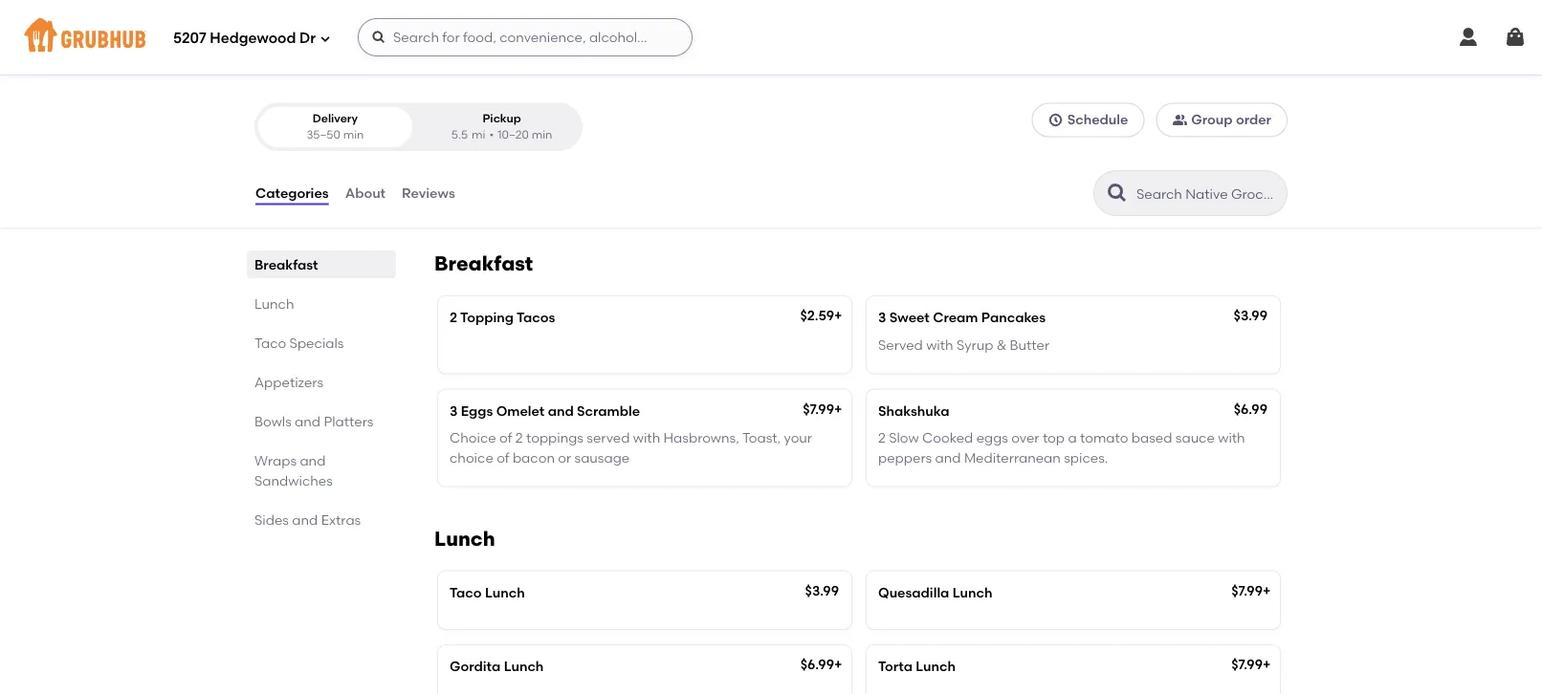 Task type: describe. For each thing, give the bounding box(es) containing it.
mi
[[472, 128, 486, 142]]

peppers
[[878, 450, 932, 466]]

(512) 389-1100 button
[[372, 27, 460, 47]]

schedule button
[[1032, 103, 1145, 137]]

svg image inside schedule 'button'
[[1048, 112, 1064, 128]]

time
[[588, 59, 613, 73]]

0 vertical spatial $7.99
[[803, 401, 834, 417]]

lunch for taco lunch
[[485, 585, 525, 601]]

Search Native Grocery search field
[[1135, 185, 1281, 203]]

3 for 3 eggs omelet and scramble
[[450, 403, 458, 419]]

about button
[[344, 159, 387, 228]]

pickup 5.5 mi • 10–20 min
[[451, 111, 553, 142]]

3 eggs omelet and scramble
[[450, 403, 640, 419]]

$2.59 +
[[800, 308, 842, 324]]

eggs
[[461, 403, 493, 419]]

about
[[345, 185, 386, 201]]

95 ratings
[[354, 57, 418, 73]]

lunch for quesadilla lunch
[[953, 585, 993, 601]]

$7.99 + for torta lunch
[[1232, 657, 1271, 673]]

option group containing delivery 35–50 min
[[255, 103, 583, 151]]

$7.99 for torta lunch
[[1232, 657, 1263, 673]]

(512)
[[372, 29, 402, 45]]

+ for $3.99
[[834, 308, 842, 324]]

3 for 3 sweet cream pancakes
[[878, 310, 886, 326]]

based
[[1132, 430, 1173, 446]]

torta
[[878, 659, 913, 675]]

bowls and platters tab
[[255, 412, 388, 432]]

705 tillery st
[[279, 29, 358, 45]]

0 vertical spatial of
[[500, 430, 512, 446]]

topping
[[460, 310, 514, 326]]

toppings
[[526, 430, 584, 446]]

sides and extras
[[255, 512, 361, 528]]

a
[[1068, 430, 1077, 446]]

+ for $6.99
[[834, 401, 842, 417]]

0 vertical spatial $7.99 +
[[803, 401, 842, 417]]

and for wraps and sandwiches
[[300, 453, 326, 469]]

0 horizontal spatial svg image
[[371, 30, 387, 45]]

quesadilla
[[878, 585, 950, 601]]

1 horizontal spatial svg image
[[1504, 26, 1527, 49]]

0 vertical spatial •
[[363, 29, 368, 45]]

choice
[[450, 450, 494, 466]]

search icon image
[[1106, 182, 1129, 205]]

cream
[[933, 310, 978, 326]]

delivery
[[616, 59, 659, 73]]

or
[[558, 450, 571, 466]]

reviews
[[402, 185, 455, 201]]

taco lunch
[[450, 585, 525, 601]]

lunch up taco lunch
[[434, 527, 495, 551]]

96
[[537, 57, 552, 73]]

breakfast tab
[[255, 255, 388, 275]]

good
[[462, 59, 493, 73]]

hedgewood
[[210, 30, 296, 47]]

appetizers
[[255, 374, 323, 390]]

extras
[[321, 512, 361, 528]]

gordita lunch
[[450, 659, 544, 675]]

2 inside choice of 2 toppings served with hasbrowns, toast, your choice of bacon or sausage
[[516, 430, 523, 446]]

toast,
[[742, 430, 781, 446]]

and for bowls and platters
[[295, 413, 321, 430]]

sandwiches
[[255, 473, 333, 489]]

group order button
[[1156, 103, 1288, 137]]

705 tillery st button
[[278, 27, 359, 48]]

pickup
[[483, 111, 521, 125]]

91
[[674, 57, 688, 73]]

delivery
[[313, 111, 358, 125]]

• (512) 389-1100
[[363, 29, 460, 45]]

wraps and sandwiches
[[255, 453, 333, 489]]

served
[[587, 430, 630, 446]]

10–20
[[498, 128, 529, 142]]

taco for taco lunch
[[450, 585, 482, 601]]

people icon image
[[1173, 112, 1188, 128]]

Search for food, convenience, alcohol... search field
[[358, 18, 693, 56]]

95
[[354, 57, 370, 73]]

1 vertical spatial of
[[497, 450, 510, 466]]

$6.99 for $6.99
[[1234, 401, 1268, 417]]

and inside 2 slow cooked eggs over top a tomato based sauce with peppers and mediterranean spices.
[[935, 450, 961, 466]]

omelet
[[496, 403, 545, 419]]

ratings
[[373, 57, 418, 73]]

$2.59
[[800, 308, 834, 324]]

st
[[345, 29, 358, 45]]

lunch inside tab
[[255, 296, 294, 312]]

with inside 2 slow cooked eggs over top a tomato based sauce with peppers and mediterranean spices.
[[1218, 430, 1246, 446]]

cooked
[[922, 430, 973, 446]]

+ for $7.99
[[834, 657, 842, 673]]

5207 hedgewood dr
[[173, 30, 316, 47]]

2 slow cooked eggs over top a tomato based sauce with peppers and mediterranean spices.
[[878, 430, 1246, 466]]



Task type: locate. For each thing, give the bounding box(es) containing it.
2 horizontal spatial 2
[[878, 430, 886, 446]]

2
[[450, 310, 457, 326], [516, 430, 523, 446], [878, 430, 886, 446]]

appetizers tab
[[255, 372, 388, 392]]

syrup
[[957, 337, 994, 353]]

$6.99 +
[[801, 657, 842, 673]]

of
[[500, 430, 512, 446], [497, 450, 510, 466]]

svg image
[[1457, 26, 1480, 49], [320, 33, 331, 44], [1048, 112, 1064, 128]]

389-
[[405, 29, 434, 45]]

eggs
[[977, 430, 1008, 446]]

taco up 'appetizers'
[[255, 335, 286, 351]]

0 horizontal spatial with
[[633, 430, 660, 446]]

0 horizontal spatial taco
[[255, 335, 286, 351]]

tacos
[[517, 310, 555, 326]]

$6.99 for $6.99 +
[[801, 657, 834, 673]]

and
[[548, 403, 574, 419], [295, 413, 321, 430], [935, 450, 961, 466], [300, 453, 326, 469], [292, 512, 318, 528]]

taco specials tab
[[255, 333, 388, 353]]

spices.
[[1064, 450, 1108, 466]]

hasbrowns,
[[664, 430, 739, 446]]

tomato
[[1080, 430, 1129, 446]]

1 horizontal spatial breakfast
[[434, 252, 533, 276]]

1 horizontal spatial taco
[[450, 585, 482, 601]]

choice
[[450, 430, 496, 446]]

5.5
[[451, 128, 468, 142]]

3 left sweet
[[878, 310, 886, 326]]

2 vertical spatial $7.99 +
[[1232, 657, 1271, 673]]

categories
[[255, 185, 329, 201]]

and right sides
[[292, 512, 318, 528]]

breakfast inside tab
[[255, 257, 318, 273]]

2 horizontal spatial with
[[1218, 430, 1246, 446]]

group order
[[1192, 112, 1272, 128]]

bowls
[[255, 413, 292, 430]]

top
[[1043, 430, 1065, 446]]

1 vertical spatial taco
[[450, 585, 482, 601]]

correct order
[[704, 59, 779, 73]]

bacon
[[513, 450, 555, 466]]

5207
[[173, 30, 206, 47]]

good food
[[462, 59, 521, 73]]

on time delivery
[[569, 59, 659, 73]]

mediterranean
[[964, 450, 1061, 466]]

taco for taco specials
[[255, 335, 286, 351]]

min right 10–20
[[532, 128, 553, 142]]

on
[[569, 59, 585, 73]]

gordita
[[450, 659, 501, 675]]

breakfast up topping
[[434, 252, 533, 276]]

1 min from the left
[[343, 128, 364, 142]]

torta lunch
[[878, 659, 956, 675]]

taco up gordita
[[450, 585, 482, 601]]

1 horizontal spatial svg image
[[1048, 112, 1064, 128]]

1 horizontal spatial •
[[489, 128, 494, 142]]

• right st
[[363, 29, 368, 45]]

2 left topping
[[450, 310, 457, 326]]

• right mi in the top left of the page
[[489, 128, 494, 142]]

with inside choice of 2 toppings served with hasbrowns, toast, your choice of bacon or sausage
[[633, 430, 660, 446]]

butter
[[1010, 337, 1050, 353]]

35–50
[[307, 128, 340, 142]]

taco specials
[[255, 335, 344, 351]]

0 horizontal spatial breakfast
[[255, 257, 318, 273]]

main navigation navigation
[[0, 0, 1543, 75]]

order for group order
[[1236, 112, 1272, 128]]

1 horizontal spatial $3.99
[[1234, 308, 1268, 324]]

$7.99 +
[[803, 401, 842, 417], [1232, 583, 1271, 599], [1232, 657, 1271, 673]]

$7.99 for quesadilla lunch
[[1232, 583, 1263, 599]]

and right bowls
[[295, 413, 321, 430]]

breakfast
[[434, 252, 533, 276], [255, 257, 318, 273]]

2 up bacon
[[516, 430, 523, 446]]

schedule
[[1068, 112, 1128, 128]]

0 horizontal spatial $3.99
[[805, 583, 839, 599]]

min inside pickup 5.5 mi • 10–20 min
[[532, 128, 553, 142]]

1 vertical spatial order
[[1236, 112, 1272, 128]]

correct
[[704, 59, 747, 73]]

lunch
[[255, 296, 294, 312], [434, 527, 495, 551], [485, 585, 525, 601], [953, 585, 993, 601], [504, 659, 544, 675], [916, 659, 956, 675]]

1 horizontal spatial 3
[[878, 310, 886, 326]]

2 horizontal spatial svg image
[[1457, 26, 1480, 49]]

0 horizontal spatial •
[[363, 29, 368, 45]]

order right correct
[[749, 59, 779, 73]]

wraps
[[255, 453, 297, 469]]

tillery
[[304, 29, 342, 45]]

lunch right quesadilla
[[953, 585, 993, 601]]

quesadilla lunch
[[878, 585, 993, 601]]

705
[[279, 29, 301, 45]]

over
[[1012, 430, 1040, 446]]

lunch for gordita lunch
[[504, 659, 544, 675]]

breakfast up lunch tab
[[255, 257, 318, 273]]

0 horizontal spatial min
[[343, 128, 364, 142]]

platters
[[324, 413, 374, 430]]

• inside pickup 5.5 mi • 10–20 min
[[489, 128, 494, 142]]

lunch for torta lunch
[[916, 659, 956, 675]]

order right group at the right top
[[1236, 112, 1272, 128]]

0 vertical spatial taco
[[255, 335, 286, 351]]

sweet
[[890, 310, 930, 326]]

1 horizontal spatial order
[[1236, 112, 1272, 128]]

3
[[878, 310, 886, 326], [450, 403, 458, 419]]

2 for 2 slow cooked eggs over top a tomato based sauce with peppers and mediterranean spices.
[[878, 430, 886, 446]]

with down the cream
[[926, 337, 954, 353]]

1 vertical spatial $3.99
[[805, 583, 839, 599]]

served
[[878, 337, 923, 353]]

0 horizontal spatial $6.99
[[801, 657, 834, 673]]

dr
[[299, 30, 316, 47]]

sausage
[[575, 450, 630, 466]]

lunch tab
[[255, 294, 388, 314]]

svg image
[[1504, 26, 1527, 49], [371, 30, 387, 45]]

0 horizontal spatial 2
[[450, 310, 457, 326]]

2 min from the left
[[532, 128, 553, 142]]

1 horizontal spatial with
[[926, 337, 954, 353]]

1 vertical spatial $7.99
[[1232, 583, 1263, 599]]

0 vertical spatial order
[[749, 59, 779, 73]]

$6.99
[[1234, 401, 1268, 417], [801, 657, 834, 673]]

with right sauce
[[1218, 430, 1246, 446]]

order
[[749, 59, 779, 73], [1236, 112, 1272, 128]]

delivery 35–50 min
[[307, 111, 364, 142]]

min down the delivery
[[343, 128, 364, 142]]

order for correct order
[[749, 59, 779, 73]]

shakshuka
[[878, 403, 950, 419]]

and inside wraps and sandwiches
[[300, 453, 326, 469]]

0 vertical spatial $3.99
[[1234, 308, 1268, 324]]

bowls and platters
[[255, 413, 374, 430]]

pancakes
[[982, 310, 1046, 326]]

2 for 2 topping tacos
[[450, 310, 457, 326]]

$7.99
[[803, 401, 834, 417], [1232, 583, 1263, 599], [1232, 657, 1263, 673]]

subscription pass image
[[255, 30, 274, 45]]

lunch up taco specials at the left
[[255, 296, 294, 312]]

and up sandwiches
[[300, 453, 326, 469]]

1 vertical spatial $6.99
[[801, 657, 834, 673]]

slow
[[889, 430, 919, 446]]

your
[[784, 430, 812, 446]]

1 vertical spatial 3
[[450, 403, 458, 419]]

3 left eggs
[[450, 403, 458, 419]]

1100
[[434, 29, 460, 45]]

and for sides and extras
[[292, 512, 318, 528]]

1 vertical spatial •
[[489, 128, 494, 142]]

wraps and sandwiches tab
[[255, 451, 388, 491]]

scramble
[[577, 403, 640, 419]]

specials
[[290, 335, 344, 351]]

•
[[363, 29, 368, 45], [489, 128, 494, 142]]

lunch right "torta"
[[916, 659, 956, 675]]

$7.99 + for quesadilla lunch
[[1232, 583, 1271, 599]]

2 inside 2 slow cooked eggs over top a tomato based sauce with peppers and mediterranean spices.
[[878, 430, 886, 446]]

0 vertical spatial $6.99
[[1234, 401, 1268, 417]]

+
[[834, 308, 842, 324], [834, 401, 842, 417], [1263, 583, 1271, 599], [834, 657, 842, 673], [1263, 657, 1271, 673]]

sides
[[255, 512, 289, 528]]

of left bacon
[[497, 450, 510, 466]]

and down cooked
[[935, 450, 961, 466]]

1 horizontal spatial $6.99
[[1234, 401, 1268, 417]]

group
[[1192, 112, 1233, 128]]

and up toppings
[[548, 403, 574, 419]]

2 left the slow
[[878, 430, 886, 446]]

min inside delivery 35–50 min
[[343, 128, 364, 142]]

sauce
[[1176, 430, 1215, 446]]

sides and extras tab
[[255, 510, 388, 530]]

0 horizontal spatial order
[[749, 59, 779, 73]]

order inside button
[[1236, 112, 1272, 128]]

lunch up gordita lunch
[[485, 585, 525, 601]]

2 vertical spatial $7.99
[[1232, 657, 1263, 673]]

taco inside tab
[[255, 335, 286, 351]]

94
[[430, 57, 446, 73]]

0 vertical spatial 3
[[878, 310, 886, 326]]

1 horizontal spatial min
[[532, 128, 553, 142]]

option group
[[255, 103, 583, 151]]

star icon image
[[255, 55, 274, 75], [274, 55, 293, 75], [293, 55, 312, 75], [312, 55, 331, 75], [331, 55, 350, 75], [331, 55, 350, 75]]

1 horizontal spatial 2
[[516, 430, 523, 446]]

1 vertical spatial $7.99 +
[[1232, 583, 1271, 599]]

reviews button
[[401, 159, 456, 228]]

$3.99
[[1234, 308, 1268, 324], [805, 583, 839, 599]]

min
[[343, 128, 364, 142], [532, 128, 553, 142]]

2 topping tacos
[[450, 310, 555, 326]]

with right 'served'
[[633, 430, 660, 446]]

lunch right gordita
[[504, 659, 544, 675]]

0 horizontal spatial svg image
[[320, 33, 331, 44]]

3 sweet cream pancakes
[[878, 310, 1046, 326]]

served with syrup & butter
[[878, 337, 1050, 353]]

0 horizontal spatial 3
[[450, 403, 458, 419]]

choice of 2 toppings served with hasbrowns, toast, your choice of bacon or sausage
[[450, 430, 812, 466]]

food
[[496, 59, 521, 73]]

of down omelet
[[500, 430, 512, 446]]



Task type: vqa. For each thing, say whether or not it's contained in the screenshot.
$6.99
yes



